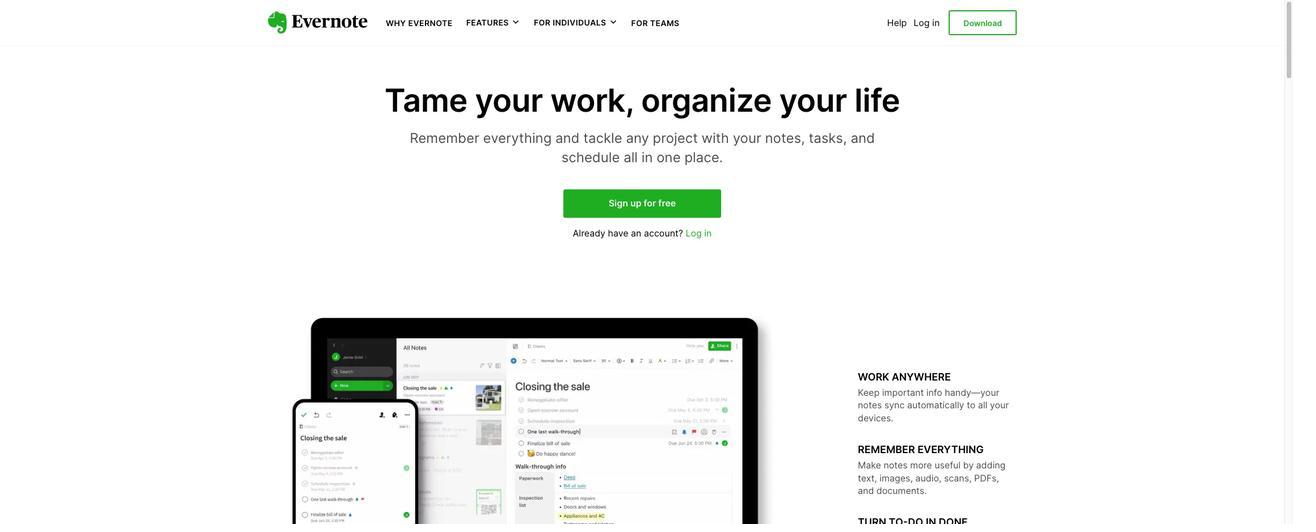 Task type: describe. For each thing, give the bounding box(es) containing it.
help
[[887, 17, 907, 28]]

work,
[[550, 81, 634, 120]]

everything for schedule
[[483, 130, 552, 147]]

for
[[644, 198, 656, 209]]

schedule
[[562, 149, 620, 166]]

all inside work anywhere keep important info handy—your notes sync automatically to all your devices.
[[978, 400, 988, 411]]

make
[[858, 460, 881, 471]]

adding
[[976, 460, 1006, 471]]

remember for remember everything make notes more useful by adding text, images, audio, scans, pdfs, and documents.
[[858, 444, 915, 456]]

notes,
[[765, 130, 805, 147]]

0 vertical spatial log in link
[[914, 17, 940, 28]]

an
[[631, 228, 642, 239]]

for individuals
[[534, 18, 606, 27]]

important
[[882, 387, 924, 398]]

log in
[[914, 17, 940, 28]]

life
[[855, 81, 900, 120]]

keep
[[858, 387, 880, 398]]

sign
[[609, 198, 628, 209]]

download
[[964, 18, 1002, 28]]

automatically
[[907, 400, 964, 411]]

0 vertical spatial in
[[932, 17, 940, 28]]

and inside remember everything make notes more useful by adding text, images, audio, scans, pdfs, and documents.
[[858, 485, 874, 497]]

notes inside remember everything make notes more useful by adding text, images, audio, scans, pdfs, and documents.
[[884, 460, 908, 471]]

sync
[[885, 400, 905, 411]]

teams
[[650, 18, 680, 28]]

your inside remember everything and tackle any project with your notes, tasks, and schedule all in one place.
[[733, 130, 761, 147]]

organize
[[641, 81, 772, 120]]

free
[[659, 198, 676, 209]]

tasks,
[[809, 130, 847, 147]]

1 vertical spatial log
[[686, 228, 702, 239]]

for for for teams
[[631, 18, 648, 28]]

for teams
[[631, 18, 680, 28]]

already
[[573, 228, 606, 239]]

for for for individuals
[[534, 18, 551, 27]]

everything for scans,
[[918, 444, 984, 456]]

have
[[608, 228, 629, 239]]

with
[[702, 130, 729, 147]]

images,
[[880, 473, 913, 484]]

for individuals button
[[534, 17, 618, 28]]

download link
[[949, 10, 1017, 35]]

work anywhere keep important info handy—your notes sync automatically to all your devices.
[[858, 371, 1009, 424]]

useful
[[935, 460, 961, 471]]



Task type: locate. For each thing, give the bounding box(es) containing it.
notes up images,
[[884, 460, 908, 471]]

notes down keep
[[858, 400, 882, 411]]

and right 'tasks,'
[[851, 130, 875, 147]]

1 vertical spatial log in link
[[686, 228, 712, 239]]

1 horizontal spatial notes
[[884, 460, 908, 471]]

0 vertical spatial log
[[914, 17, 930, 28]]

for left the teams
[[631, 18, 648, 28]]

anywhere
[[892, 371, 951, 383]]

work
[[858, 371, 889, 383]]

1 horizontal spatial all
[[978, 400, 988, 411]]

your inside work anywhere keep important info handy—your notes sync automatically to all your devices.
[[990, 400, 1009, 411]]

handy—your
[[945, 387, 1000, 398]]

0 vertical spatial all
[[624, 149, 638, 166]]

evernote logo image
[[268, 11, 368, 34]]

account?
[[644, 228, 683, 239]]

1 vertical spatial remember
[[858, 444, 915, 456]]

tackle
[[584, 130, 622, 147]]

why
[[386, 18, 406, 28]]

0 horizontal spatial log in link
[[686, 228, 712, 239]]

any
[[626, 130, 649, 147]]

remember inside remember everything make notes more useful by adding text, images, audio, scans, pdfs, and documents.
[[858, 444, 915, 456]]

for inside button
[[534, 18, 551, 27]]

0 horizontal spatial remember
[[410, 130, 479, 147]]

0 horizontal spatial log
[[686, 228, 702, 239]]

all
[[624, 149, 638, 166], [978, 400, 988, 411]]

all down any in the top of the page
[[624, 149, 638, 166]]

remember everything and tackle any project with your notes, tasks, and schedule all in one place.
[[410, 130, 875, 166]]

log in link right help
[[914, 17, 940, 28]]

evernote ui on desktop and mobile image
[[268, 312, 813, 524]]

for teams link
[[631, 17, 680, 28]]

remember down tame
[[410, 130, 479, 147]]

0 vertical spatial notes
[[858, 400, 882, 411]]

up
[[630, 198, 642, 209]]

1 horizontal spatial for
[[631, 18, 648, 28]]

remember
[[410, 130, 479, 147], [858, 444, 915, 456]]

all right to at the bottom of page
[[978, 400, 988, 411]]

for left individuals
[[534, 18, 551, 27]]

tame your work, organize your life
[[385, 81, 900, 120]]

why evernote
[[386, 18, 453, 28]]

log in link
[[914, 17, 940, 28], [686, 228, 712, 239]]

devices.
[[858, 412, 894, 424]]

remember inside remember everything and tackle any project with your notes, tasks, and schedule all in one place.
[[410, 130, 479, 147]]

log right help link
[[914, 17, 930, 28]]

features
[[466, 18, 509, 27]]

remember for remember everything and tackle any project with your notes, tasks, and schedule all in one place.
[[410, 130, 479, 147]]

2 vertical spatial in
[[704, 228, 712, 239]]

everything inside remember everything make notes more useful by adding text, images, audio, scans, pdfs, and documents.
[[918, 444, 984, 456]]

in
[[932, 17, 940, 28], [642, 149, 653, 166], [704, 228, 712, 239]]

in right account?
[[704, 228, 712, 239]]

remember up make
[[858, 444, 915, 456]]

1 horizontal spatial log
[[914, 17, 930, 28]]

in right help
[[932, 17, 940, 28]]

log in link right account?
[[686, 228, 712, 239]]

everything
[[483, 130, 552, 147], [918, 444, 984, 456]]

help link
[[887, 17, 907, 28]]

2 horizontal spatial in
[[932, 17, 940, 28]]

0 horizontal spatial all
[[624, 149, 638, 166]]

1 horizontal spatial in
[[704, 228, 712, 239]]

to
[[967, 400, 976, 411]]

in down any in the top of the page
[[642, 149, 653, 166]]

documents.
[[877, 485, 927, 497]]

0 vertical spatial everything
[[483, 130, 552, 147]]

0 horizontal spatial everything
[[483, 130, 552, 147]]

and up the schedule in the left of the page
[[556, 130, 580, 147]]

1 vertical spatial everything
[[918, 444, 984, 456]]

and down "text,"
[[858, 485, 874, 497]]

notes inside work anywhere keep important info handy—your notes sync automatically to all your devices.
[[858, 400, 882, 411]]

by
[[963, 460, 974, 471]]

tame
[[385, 81, 468, 120]]

more
[[910, 460, 932, 471]]

scans,
[[944, 473, 972, 484]]

log
[[914, 17, 930, 28], [686, 228, 702, 239]]

all inside remember everything and tackle any project with your notes, tasks, and schedule all in one place.
[[624, 149, 638, 166]]

in inside remember everything and tackle any project with your notes, tasks, and schedule all in one place.
[[642, 149, 653, 166]]

0 vertical spatial remember
[[410, 130, 479, 147]]

1 horizontal spatial remember
[[858, 444, 915, 456]]

and
[[556, 130, 580, 147], [851, 130, 875, 147], [858, 485, 874, 497]]

features button
[[466, 17, 520, 28]]

info
[[927, 387, 943, 398]]

audio,
[[916, 473, 942, 484]]

1 vertical spatial in
[[642, 149, 653, 166]]

1 horizontal spatial everything
[[918, 444, 984, 456]]

1 horizontal spatial log in link
[[914, 17, 940, 28]]

why evernote link
[[386, 17, 453, 28]]

project
[[653, 130, 698, 147]]

log right account?
[[686, 228, 702, 239]]

pdfs,
[[974, 473, 999, 484]]

individuals
[[553, 18, 606, 27]]

your
[[475, 81, 543, 120], [779, 81, 847, 120], [733, 130, 761, 147], [990, 400, 1009, 411]]

notes
[[858, 400, 882, 411], [884, 460, 908, 471]]

already have an account? log in
[[573, 228, 712, 239]]

1 vertical spatial notes
[[884, 460, 908, 471]]

place.
[[685, 149, 723, 166]]

text,
[[858, 473, 877, 484]]

everything inside remember everything and tackle any project with your notes, tasks, and schedule all in one place.
[[483, 130, 552, 147]]

sign up for free
[[609, 198, 676, 209]]

0 horizontal spatial notes
[[858, 400, 882, 411]]

remember everything make notes more useful by adding text, images, audio, scans, pdfs, and documents.
[[858, 444, 1006, 497]]

one
[[657, 149, 681, 166]]

0 horizontal spatial for
[[534, 18, 551, 27]]

sign up for free link
[[563, 190, 721, 218]]

for
[[534, 18, 551, 27], [631, 18, 648, 28]]

0 horizontal spatial in
[[642, 149, 653, 166]]

evernote
[[408, 18, 453, 28]]

1 vertical spatial all
[[978, 400, 988, 411]]



